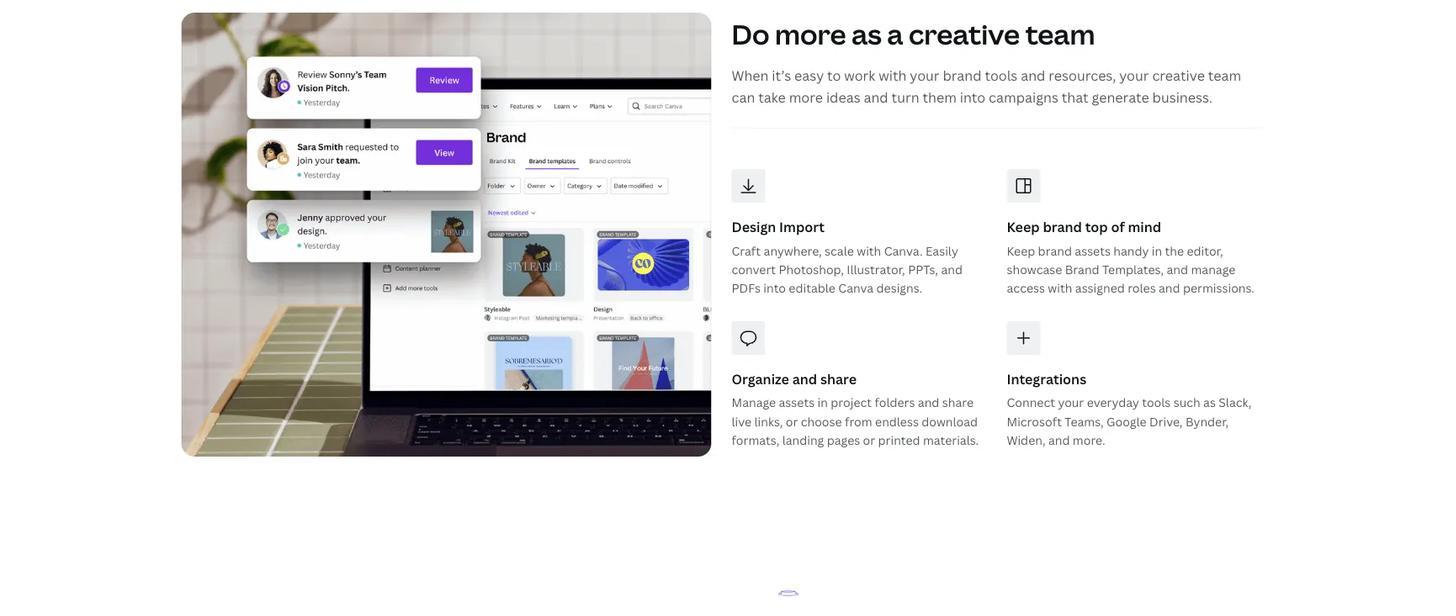 Task type: locate. For each thing, give the bounding box(es) containing it.
into right them
[[960, 88, 986, 107]]

mind
[[1128, 219, 1162, 237]]

0 horizontal spatial in
[[818, 395, 828, 411]]

slack,
[[1219, 395, 1252, 411]]

in
[[1152, 243, 1163, 259], [818, 395, 828, 411]]

tools up drive,
[[1142, 395, 1171, 411]]

1 horizontal spatial or
[[863, 433, 876, 449]]

0 vertical spatial team
[[1026, 16, 1095, 53]]

keep brand top of mind keep brand assets handy in the editor, showcase brand templates, and manage access with assigned roles and permissions.
[[1007, 219, 1255, 297]]

into inside design import craft anywhere, scale with canva. easily convert photoshop, illustrator, ppts, and pdfs into editable canva designs.
[[764, 281, 786, 297]]

of
[[1111, 219, 1125, 237]]

work
[[844, 67, 876, 85]]

brand
[[1065, 262, 1100, 278]]

assets up choose
[[779, 395, 815, 411]]

assets
[[1075, 243, 1111, 259], [779, 395, 815, 411]]

1 horizontal spatial creative
[[1153, 67, 1205, 85]]

with up turn
[[879, 67, 907, 85]]

and down the
[[1167, 262, 1189, 278]]

illustrator,
[[847, 262, 905, 278]]

or down from
[[863, 433, 876, 449]]

it's
[[772, 67, 791, 85]]

0 horizontal spatial share
[[821, 371, 857, 389]]

permissions.
[[1183, 281, 1255, 297]]

creative up 'business.'
[[1153, 67, 1205, 85]]

team
[[1026, 16, 1095, 53], [1208, 67, 1242, 85]]

easy
[[795, 67, 824, 85]]

with
[[879, 67, 907, 85], [857, 243, 882, 259], [1048, 281, 1073, 297]]

keep
[[1007, 219, 1040, 237], [1007, 243, 1036, 259]]

brand inside when it's easy to work with your brand tools and resources, your creative team can take more ideas and turn them into campaigns that generate business.
[[943, 67, 982, 85]]

0 vertical spatial creative
[[909, 16, 1020, 53]]

share up project
[[821, 371, 857, 389]]

your
[[910, 67, 940, 85], [1120, 67, 1149, 85], [1058, 395, 1084, 411]]

in left the
[[1152, 243, 1163, 259]]

more up easy
[[775, 16, 846, 53]]

brand left top
[[1043, 219, 1082, 237]]

and down the easily
[[941, 262, 963, 278]]

1 vertical spatial or
[[863, 433, 876, 449]]

anywhere,
[[764, 243, 822, 259]]

1 vertical spatial in
[[818, 395, 828, 411]]

that
[[1062, 88, 1089, 107]]

1 horizontal spatial into
[[960, 88, 986, 107]]

1 horizontal spatial in
[[1152, 243, 1163, 259]]

widen,
[[1007, 433, 1046, 449]]

and up the campaigns
[[1021, 67, 1046, 85]]

0 horizontal spatial tools
[[985, 67, 1018, 85]]

brand
[[943, 67, 982, 85], [1043, 219, 1082, 237], [1038, 243, 1072, 259]]

with up illustrator,
[[857, 243, 882, 259]]

creative
[[909, 16, 1020, 53], [1153, 67, 1205, 85]]

your up them
[[910, 67, 940, 85]]

team up 'business.'
[[1208, 67, 1242, 85]]

roles
[[1128, 281, 1156, 297]]

as left a
[[852, 16, 882, 53]]

tools inside when it's easy to work with your brand tools and resources, your creative team can take more ideas and turn them into campaigns that generate business.
[[985, 67, 1018, 85]]

with down "brand"
[[1048, 281, 1073, 297]]

1 vertical spatial assets
[[779, 395, 815, 411]]

0 vertical spatial brand
[[943, 67, 982, 85]]

0 horizontal spatial assets
[[779, 395, 815, 411]]

new collaboration@2x image
[[181, 13, 712, 458]]

with inside when it's easy to work with your brand tools and resources, your creative team can take more ideas and turn them into campaigns that generate business.
[[879, 67, 907, 85]]

assets up "brand"
[[1075, 243, 1111, 259]]

more down easy
[[789, 88, 823, 107]]

0 horizontal spatial creative
[[909, 16, 1020, 53]]

share
[[821, 371, 857, 389], [943, 395, 974, 411]]

in inside keep brand top of mind keep brand assets handy in the editor, showcase brand templates, and manage access with assigned roles and permissions.
[[1152, 243, 1163, 259]]

2 horizontal spatial your
[[1120, 67, 1149, 85]]

0 vertical spatial share
[[821, 371, 857, 389]]

and down work
[[864, 88, 889, 107]]

as
[[852, 16, 882, 53], [1204, 395, 1216, 411]]

pages
[[827, 433, 860, 449]]

0 vertical spatial into
[[960, 88, 986, 107]]

share up download on the right of page
[[943, 395, 974, 411]]

and
[[1021, 67, 1046, 85], [864, 88, 889, 107], [941, 262, 963, 278], [1167, 262, 1189, 278], [1159, 281, 1181, 297], [793, 371, 817, 389], [918, 395, 940, 411], [1049, 433, 1070, 449]]

2 vertical spatial brand
[[1038, 243, 1072, 259]]

your up generate
[[1120, 67, 1149, 85]]

2 vertical spatial with
[[1048, 281, 1073, 297]]

team up resources,
[[1026, 16, 1095, 53]]

the
[[1165, 243, 1184, 259]]

tools inside 'integrations connect your everyday tools such as slack, microsoft teams, google drive, bynder, widen, and more.'
[[1142, 395, 1171, 411]]

tools up the campaigns
[[985, 67, 1018, 85]]

google
[[1107, 414, 1147, 430]]

in up choose
[[818, 395, 828, 411]]

1 keep from the top
[[1007, 219, 1040, 237]]

microsoft
[[1007, 414, 1062, 430]]

1 horizontal spatial team
[[1208, 67, 1242, 85]]

1 horizontal spatial as
[[1204, 395, 1216, 411]]

integrations
[[1007, 371, 1087, 389]]

access
[[1007, 281, 1045, 297]]

0 vertical spatial with
[[879, 67, 907, 85]]

1 vertical spatial keep
[[1007, 243, 1036, 259]]

printed
[[878, 433, 920, 449]]

1 vertical spatial into
[[764, 281, 786, 297]]

generate
[[1092, 88, 1150, 107]]

brand up them
[[943, 67, 982, 85]]

convert
[[732, 262, 776, 278]]

top
[[1086, 219, 1108, 237]]

editor,
[[1187, 243, 1224, 259]]

or up 'landing'
[[786, 414, 798, 430]]

into down 'convert' at the right of page
[[764, 281, 786, 297]]

business.
[[1153, 88, 1213, 107]]

teams,
[[1065, 414, 1104, 430]]

0 horizontal spatial team
[[1026, 16, 1095, 53]]

assets inside keep brand top of mind keep brand assets handy in the editor, showcase brand templates, and manage access with assigned roles and permissions.
[[1075, 243, 1111, 259]]

into
[[960, 88, 986, 107], [764, 281, 786, 297]]

connect
[[1007, 395, 1056, 411]]

1 vertical spatial tools
[[1142, 395, 1171, 411]]

links,
[[755, 414, 783, 430]]

more
[[775, 16, 846, 53], [789, 88, 823, 107]]

import
[[780, 219, 825, 237]]

0 horizontal spatial or
[[786, 414, 798, 430]]

assigned
[[1076, 281, 1125, 297]]

1 vertical spatial creative
[[1153, 67, 1205, 85]]

creative up when it's easy to work with your brand tools and resources, your creative team can take more ideas and turn them into campaigns that generate business.
[[909, 16, 1020, 53]]

tools
[[985, 67, 1018, 85], [1142, 395, 1171, 411]]

creative inside when it's easy to work with your brand tools and resources, your creative team can take more ideas and turn them into campaigns that generate business.
[[1153, 67, 1205, 85]]

and left more.
[[1049, 433, 1070, 449]]

0 vertical spatial or
[[786, 414, 798, 430]]

project
[[831, 395, 872, 411]]

editable
[[789, 281, 836, 297]]

as up bynder,
[[1204, 395, 1216, 411]]

1 vertical spatial with
[[857, 243, 882, 259]]

pdfs
[[732, 281, 761, 297]]

0 vertical spatial in
[[1152, 243, 1163, 259]]

when it's easy to work with your brand tools and resources, your creative team can take more ideas and turn them into campaigns that generate business.
[[732, 67, 1242, 107]]

your inside 'integrations connect your everyday tools such as slack, microsoft teams, google drive, bynder, widen, and more.'
[[1058, 395, 1084, 411]]

with inside design import craft anywhere, scale with canva. easily convert photoshop, illustrator, ppts, and pdfs into editable canva designs.
[[857, 243, 882, 259]]

0 vertical spatial assets
[[1075, 243, 1111, 259]]

0 vertical spatial more
[[775, 16, 846, 53]]

1 vertical spatial team
[[1208, 67, 1242, 85]]

brand up showcase
[[1038, 243, 1072, 259]]

everyday
[[1087, 395, 1140, 411]]

1 horizontal spatial assets
[[1075, 243, 1111, 259]]

0 horizontal spatial into
[[764, 281, 786, 297]]

drive,
[[1150, 414, 1183, 430]]

0 vertical spatial as
[[852, 16, 882, 53]]

manage
[[1191, 262, 1236, 278]]

1 horizontal spatial share
[[943, 395, 974, 411]]

with for work
[[879, 67, 907, 85]]

more inside when it's easy to work with your brand tools and resources, your creative team can take more ideas and turn them into campaigns that generate business.
[[789, 88, 823, 107]]

1 horizontal spatial your
[[1058, 395, 1084, 411]]

and up download on the right of page
[[918, 395, 940, 411]]

or
[[786, 414, 798, 430], [863, 433, 876, 449]]

take
[[759, 88, 786, 107]]

0 vertical spatial keep
[[1007, 219, 1040, 237]]

your up teams,
[[1058, 395, 1084, 411]]

1 vertical spatial as
[[1204, 395, 1216, 411]]

ideas
[[826, 88, 861, 107]]

and inside design import craft anywhere, scale with canva. easily convert photoshop, illustrator, ppts, and pdfs into editable canva designs.
[[941, 262, 963, 278]]

1 horizontal spatial tools
[[1142, 395, 1171, 411]]

organize and share manage assets in project folders and share live links, or choose from endless download formats, landing pages or printed materials.
[[732, 371, 979, 449]]

endless
[[875, 414, 919, 430]]

0 vertical spatial tools
[[985, 67, 1018, 85]]

turn
[[892, 88, 920, 107]]

1 vertical spatial more
[[789, 88, 823, 107]]

the daily aus image
[[779, 592, 799, 598]]

live
[[732, 414, 752, 430]]

and right the organize
[[793, 371, 817, 389]]



Task type: vqa. For each thing, say whether or not it's contained in the screenshot.
'Professional (+2)' button
no



Task type: describe. For each thing, give the bounding box(es) containing it.
such
[[1174, 395, 1201, 411]]

craft
[[732, 243, 761, 259]]

showcase
[[1007, 262, 1063, 278]]

do more as a creative team
[[732, 16, 1095, 53]]

scale
[[825, 243, 854, 259]]

photoshop,
[[779, 262, 844, 278]]

folders
[[875, 395, 915, 411]]

0 horizontal spatial your
[[910, 67, 940, 85]]

1 vertical spatial brand
[[1043, 219, 1082, 237]]

do
[[732, 16, 770, 53]]

resources,
[[1049, 67, 1116, 85]]

ppts,
[[908, 262, 939, 278]]

designs.
[[877, 281, 923, 297]]

them
[[923, 88, 957, 107]]

2 keep from the top
[[1007, 243, 1036, 259]]

a
[[887, 16, 904, 53]]

0 horizontal spatial as
[[852, 16, 882, 53]]

choose
[[801, 414, 842, 430]]

canva
[[839, 281, 874, 297]]

design
[[732, 219, 776, 237]]

into inside when it's easy to work with your brand tools and resources, your creative team can take more ideas and turn them into campaigns that generate business.
[[960, 88, 986, 107]]

as inside 'integrations connect your everyday tools such as slack, microsoft teams, google drive, bynder, widen, and more.'
[[1204, 395, 1216, 411]]

to
[[827, 67, 841, 85]]

canva.
[[884, 243, 923, 259]]

landing
[[783, 433, 824, 449]]

can
[[732, 88, 755, 107]]

campaigns
[[989, 88, 1059, 107]]

bynder,
[[1186, 414, 1229, 430]]

handy
[[1114, 243, 1149, 259]]

and inside 'integrations connect your everyday tools such as slack, microsoft teams, google drive, bynder, widen, and more.'
[[1049, 433, 1070, 449]]

team inside when it's easy to work with your brand tools and resources, your creative team can take more ideas and turn them into campaigns that generate business.
[[1208, 67, 1242, 85]]

and right roles
[[1159, 281, 1181, 297]]

when
[[732, 67, 769, 85]]

integrations connect your everyday tools such as slack, microsoft teams, google drive, bynder, widen, and more.
[[1007, 371, 1252, 449]]

with inside keep brand top of mind keep brand assets handy in the editor, showcase brand templates, and manage access with assigned roles and permissions.
[[1048, 281, 1073, 297]]

design import craft anywhere, scale with canva. easily convert photoshop, illustrator, ppts, and pdfs into editable canva designs.
[[732, 219, 963, 297]]

with for scale
[[857, 243, 882, 259]]

easily
[[926, 243, 959, 259]]

formats,
[[732, 433, 780, 449]]

more.
[[1073, 433, 1106, 449]]

from
[[845, 414, 873, 430]]

materials.
[[923, 433, 979, 449]]

organize
[[732, 371, 789, 389]]

manage
[[732, 395, 776, 411]]

in inside organize and share manage assets in project folders and share live links, or choose from endless download formats, landing pages or printed materials.
[[818, 395, 828, 411]]

templates,
[[1103, 262, 1164, 278]]

assets inside organize and share manage assets in project folders and share live links, or choose from endless download formats, landing pages or printed materials.
[[779, 395, 815, 411]]

1 vertical spatial share
[[943, 395, 974, 411]]

download
[[922, 414, 978, 430]]



